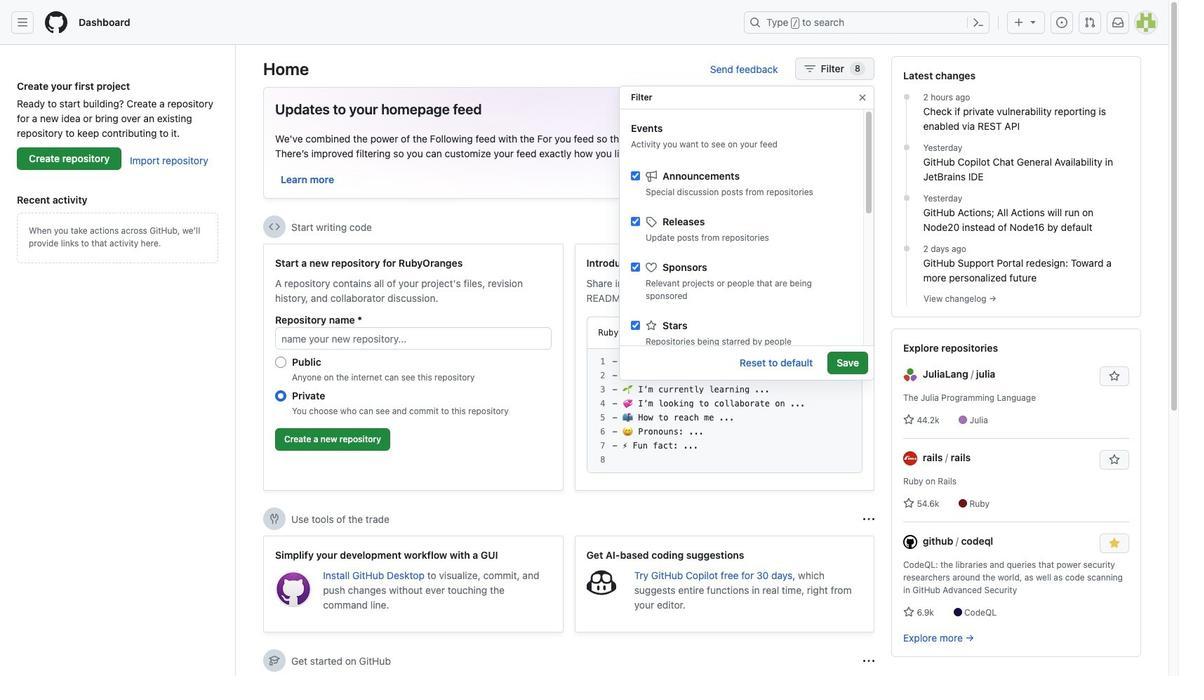Task type: describe. For each thing, give the bounding box(es) containing it.
1 horizontal spatial star image
[[903, 607, 915, 618]]

star this repository image
[[1109, 371, 1120, 382]]

code image
[[269, 221, 280, 232]]

command palette image
[[973, 17, 984, 28]]

why am i seeing this? image
[[863, 655, 875, 667]]

star image for @rails profile icon
[[903, 498, 915, 509]]

name your new repository... text field
[[275, 327, 551, 350]]

triangle down image
[[1028, 16, 1039, 27]]

3 dot fill image from the top
[[901, 243, 912, 254]]

x image
[[852, 101, 863, 112]]

simplify your development workflow with a gui element
[[263, 536, 563, 633]]

2 dot fill image from the top
[[901, 142, 912, 153]]

heart image
[[646, 261, 657, 273]]

tag image
[[646, 216, 657, 227]]

star image for @julialang profile icon
[[903, 414, 915, 425]]

none submit inside introduce yourself with a profile readme element
[[806, 323, 851, 343]]

tools image
[[269, 513, 280, 524]]

explore element
[[892, 56, 1141, 676]]

@github profile image
[[903, 535, 918, 549]]

why am i seeing this? image for get ai-based coding suggestions 'element' on the bottom
[[863, 514, 875, 525]]

@julialang profile image
[[903, 368, 918, 382]]

filter image
[[804, 63, 815, 74]]

none radio inside start a new repository element
[[275, 357, 286, 368]]



Task type: vqa. For each thing, say whether or not it's contained in the screenshot.
top plus circle icon
no



Task type: locate. For each thing, give the bounding box(es) containing it.
None submit
[[806, 323, 851, 343]]

None checkbox
[[631, 321, 640, 330]]

get ai-based coding suggestions element
[[575, 536, 875, 633]]

introduce yourself with a profile readme element
[[575, 244, 875, 491]]

plus image
[[1014, 17, 1025, 28]]

menu
[[620, 158, 863, 541]]

dot fill image
[[901, 91, 912, 102], [901, 142, 912, 153], [901, 243, 912, 254]]

0 horizontal spatial star image
[[646, 320, 657, 331]]

1 star image from the top
[[903, 414, 915, 425]]

star image
[[646, 320, 657, 331], [903, 607, 915, 618]]

2 why am i seeing this? image from the top
[[863, 514, 875, 525]]

1 vertical spatial star image
[[903, 498, 915, 509]]

close menu image
[[857, 92, 868, 103]]

2 vertical spatial dot fill image
[[901, 243, 912, 254]]

unstar this repository image
[[1109, 538, 1120, 549]]

issue opened image
[[1057, 17, 1068, 28]]

none radio inside start a new repository element
[[275, 390, 286, 402]]

why am i seeing this? image
[[863, 221, 875, 233], [863, 514, 875, 525]]

star image down heart 'image'
[[646, 320, 657, 331]]

0 vertical spatial star image
[[903, 414, 915, 425]]

dot fill image up dot fill icon
[[901, 142, 912, 153]]

mortar board image
[[269, 655, 280, 666]]

1 why am i seeing this? image from the top
[[863, 221, 875, 233]]

git pull request image
[[1085, 17, 1096, 28]]

star image up @rails profile icon
[[903, 414, 915, 425]]

dot fill image
[[901, 192, 912, 204]]

dot fill image down dot fill icon
[[901, 243, 912, 254]]

1 vertical spatial star image
[[903, 607, 915, 618]]

None radio
[[275, 357, 286, 368]]

star this repository image
[[1109, 454, 1120, 465]]

why am i seeing this? image for introduce yourself with a profile readme element
[[863, 221, 875, 233]]

None checkbox
[[631, 171, 640, 180], [631, 217, 640, 226], [631, 263, 640, 272], [631, 171, 640, 180], [631, 217, 640, 226], [631, 263, 640, 272]]

star image up @github profile icon
[[903, 498, 915, 509]]

0 vertical spatial dot fill image
[[901, 91, 912, 102]]

megaphone image
[[646, 170, 657, 181]]

0 vertical spatial why am i seeing this? image
[[863, 221, 875, 233]]

homepage image
[[45, 11, 67, 34]]

1 vertical spatial dot fill image
[[901, 142, 912, 153]]

star image down @github profile icon
[[903, 607, 915, 618]]

2 star image from the top
[[903, 498, 915, 509]]

explore repositories navigation
[[892, 329, 1141, 657]]

star image
[[903, 414, 915, 425], [903, 498, 915, 509]]

start a new repository element
[[263, 244, 563, 491]]

1 vertical spatial why am i seeing this? image
[[863, 514, 875, 525]]

notifications image
[[1113, 17, 1124, 28]]

0 vertical spatial star image
[[646, 320, 657, 331]]

dot fill image right close menu icon
[[901, 91, 912, 102]]

github desktop image
[[275, 571, 312, 607]]

@rails profile image
[[903, 452, 918, 466]]

1 dot fill image from the top
[[901, 91, 912, 102]]

None radio
[[275, 390, 286, 402]]



